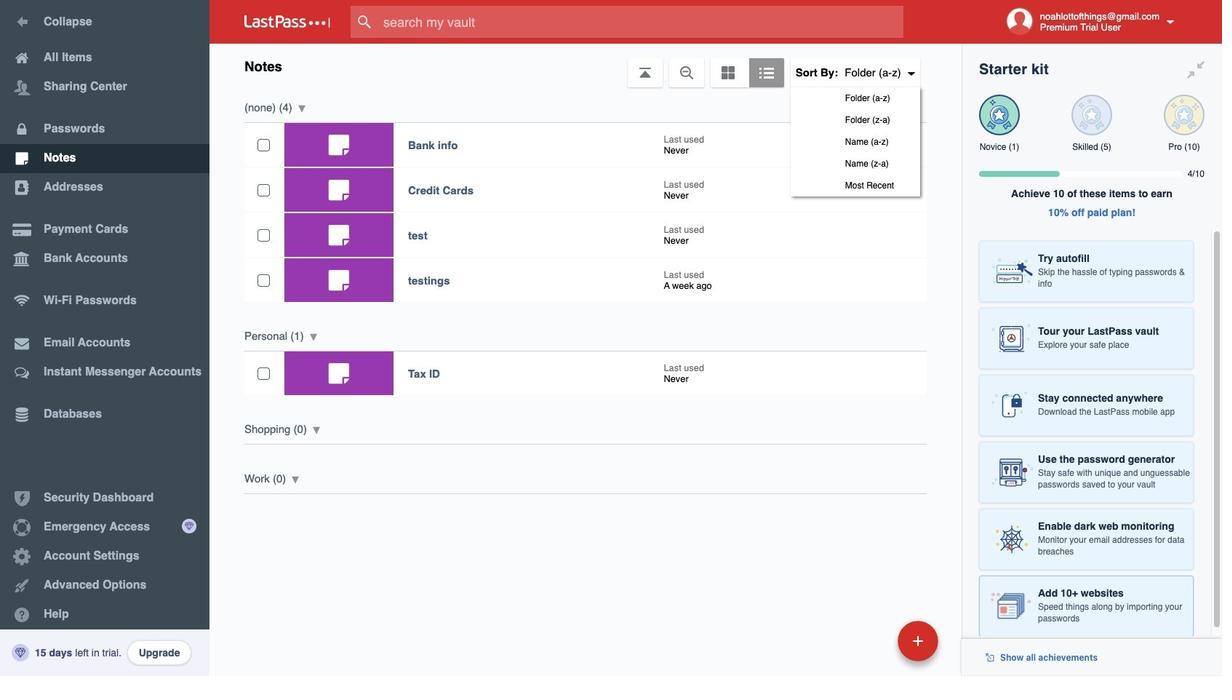 Task type: locate. For each thing, give the bounding box(es) containing it.
new item element
[[798, 620, 944, 662]]

Search search field
[[351, 6, 932, 38]]

lastpass image
[[245, 15, 330, 28]]

search my vault text field
[[351, 6, 932, 38]]



Task type: describe. For each thing, give the bounding box(es) containing it.
main navigation navigation
[[0, 0, 210, 676]]

vault options navigation
[[210, 44, 962, 196]]

new item navigation
[[798, 616, 948, 676]]



